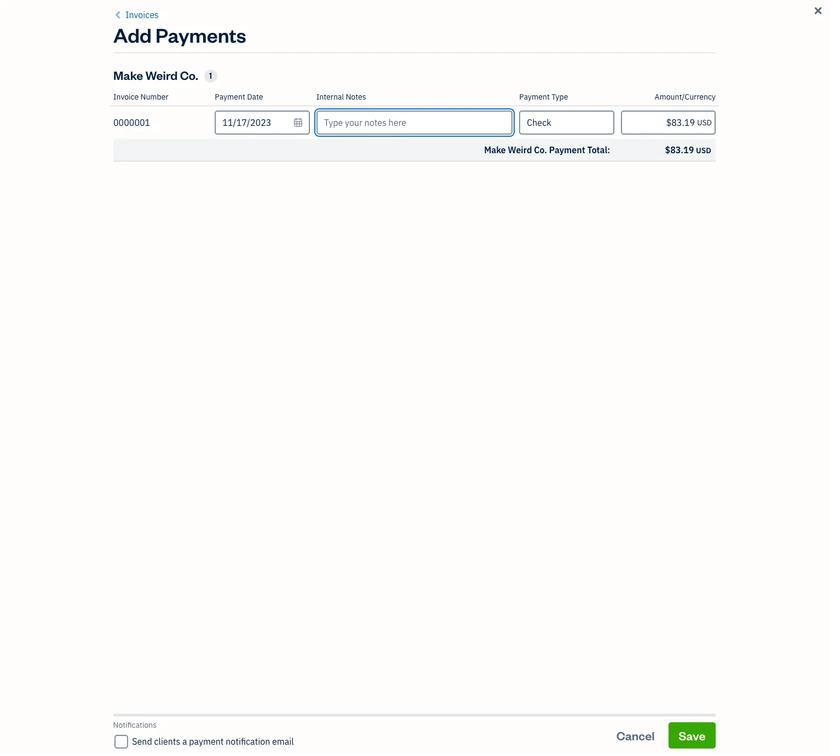 Task type: vqa. For each thing, say whether or not it's contained in the screenshot.
Payment Type
yes



Task type: describe. For each thing, give the bounding box(es) containing it.
new invoice
[[692, 47, 757, 62]]

weird for make weird co.
[[145, 67, 178, 83]]

estimates image
[[25, 89, 117, 98]]

total:
[[587, 145, 610, 156]]

0 vertical spatial usd
[[697, 118, 712, 128]]

notifications
[[113, 721, 157, 731]]

send
[[132, 737, 152, 748]]

payment for payment type
[[519, 92, 550, 102]]

new
[[692, 47, 716, 62]]

1
[[209, 71, 212, 81]]

clients image
[[25, 68, 117, 77]]

make the most payable invoice ever
[[346, 113, 604, 134]]

notes
[[346, 92, 366, 102]]

type
[[552, 92, 568, 102]]

0000001
[[113, 117, 150, 128]]

send payment reminders image
[[644, 143, 683, 181]]

main element
[[0, 0, 148, 755]]

internal notes
[[316, 92, 366, 102]]

payment for payment date
[[215, 92, 245, 102]]

save button
[[669, 723, 716, 749]]

cancel
[[617, 728, 655, 743]]

make weird co.
[[113, 67, 198, 83]]

email
[[272, 737, 294, 748]]

invoices button
[[113, 8, 159, 21]]

1 vertical spatial invoices
[[182, 41, 257, 67]]

new invoice link
[[682, 41, 767, 67]]

payments image
[[102, 163, 112, 171]]

2 vertical spatial invoice
[[516, 113, 568, 134]]

payment down payment type text field
[[549, 145, 585, 156]]

invoice inside new invoice link
[[718, 47, 757, 62]]

close image
[[812, 4, 824, 18]]

$83.19
[[665, 145, 694, 156]]

Payment Type text field
[[520, 112, 613, 134]]

make for make weird co.
[[113, 67, 143, 83]]

number
[[140, 92, 168, 102]]

make weird co. payment total:
[[484, 145, 610, 156]]



Task type: locate. For each thing, give the bounding box(es) containing it.
invoices
[[126, 9, 159, 20], [182, 41, 257, 67]]

the
[[389, 113, 412, 134]]

2 horizontal spatial make
[[484, 145, 506, 156]]

1 vertical spatial usd
[[696, 146, 711, 156]]

1 horizontal spatial co.
[[534, 145, 547, 156]]

1 vertical spatial co.
[[534, 145, 547, 156]]

chevronleft image
[[113, 8, 123, 21]]

0 vertical spatial weird
[[145, 67, 178, 83]]

add payments
[[113, 22, 246, 48]]

a
[[183, 737, 187, 748]]

0 horizontal spatial weird
[[145, 67, 178, 83]]

0 horizontal spatial invoices
[[126, 9, 159, 20]]

internal
[[316, 92, 344, 102]]

weird down payable
[[508, 145, 532, 156]]

invoice
[[718, 47, 757, 62], [113, 92, 139, 102], [516, 113, 568, 134]]

make for make the most payable invoice ever
[[346, 113, 386, 134]]

$83.19 usd
[[665, 145, 711, 156]]

clients
[[154, 737, 181, 748]]

0 vertical spatial invoice
[[718, 47, 757, 62]]

date
[[247, 92, 263, 102]]

usd up $83.19 usd
[[697, 118, 712, 128]]

Type your notes here text field
[[316, 111, 513, 135]]

1 vertical spatial weird
[[508, 145, 532, 156]]

payment type
[[519, 92, 568, 102]]

payment left 'date'
[[215, 92, 245, 102]]

usd right $83.19
[[696, 146, 711, 156]]

0 vertical spatial make
[[113, 67, 143, 83]]

usd inside $83.19 usd
[[696, 146, 711, 156]]

invoices up '1'
[[182, 41, 257, 67]]

invoice like a pro image
[[267, 143, 305, 181]]

2 vertical spatial make
[[484, 145, 506, 156]]

1 vertical spatial invoice
[[113, 92, 139, 102]]

1 horizontal spatial weird
[[508, 145, 532, 156]]

2 horizontal spatial invoice
[[718, 47, 757, 62]]

invoice right new
[[718, 47, 757, 62]]

cancel button
[[607, 723, 665, 749]]

save
[[679, 728, 706, 743]]

1 horizontal spatial invoices
[[182, 41, 257, 67]]

payment
[[215, 92, 245, 102], [519, 92, 550, 102], [549, 145, 585, 156]]

payment
[[189, 737, 224, 748]]

dashboard image
[[25, 48, 117, 56]]

make up invoice number
[[113, 67, 143, 83]]

accept credit cards image
[[456, 143, 494, 181]]

Date in MM/DD/YYYY format text field
[[215, 111, 310, 135]]

payable
[[455, 113, 513, 134]]

1 horizontal spatial invoice
[[516, 113, 568, 134]]

most
[[416, 113, 452, 134]]

0 horizontal spatial co.
[[180, 67, 198, 83]]

1 vertical spatial make
[[346, 113, 386, 134]]

invoice down payment type
[[516, 113, 568, 134]]

make for make weird co. payment total:
[[484, 145, 506, 156]]

weird for make weird co. payment total:
[[508, 145, 532, 156]]

make
[[113, 67, 143, 83], [346, 113, 386, 134], [484, 145, 506, 156]]

weird up number
[[145, 67, 178, 83]]

payment left type
[[519, 92, 550, 102]]

send clients a payment notification email
[[132, 737, 294, 748]]

invoices inside invoices button
[[126, 9, 159, 20]]

invoice number
[[113, 92, 168, 102]]

co.
[[180, 67, 198, 83], [534, 145, 547, 156]]

add
[[113, 22, 152, 48]]

invoices up add
[[126, 9, 159, 20]]

payment date
[[215, 92, 263, 102]]

0 vertical spatial co.
[[180, 67, 198, 83]]

weird
[[145, 67, 178, 83], [508, 145, 532, 156]]

0 horizontal spatial make
[[113, 67, 143, 83]]

ever
[[571, 113, 604, 134]]

amount/currency
[[655, 92, 716, 102]]

make down payable
[[484, 145, 506, 156]]

make down notes at the top of page
[[346, 113, 386, 134]]

usd
[[697, 118, 712, 128], [696, 146, 711, 156]]

0 horizontal spatial invoice
[[113, 92, 139, 102]]

invoice up 0000001
[[113, 92, 139, 102]]

co. for make weird co.
[[180, 67, 198, 83]]

0 vertical spatial invoices
[[126, 9, 159, 20]]

Amount (USD) text field
[[621, 111, 716, 135]]

co. for make weird co. payment total:
[[534, 145, 547, 156]]

notification
[[226, 737, 270, 748]]

co. left '1'
[[180, 67, 198, 83]]

1 horizontal spatial make
[[346, 113, 386, 134]]

co. down payment type text field
[[534, 145, 547, 156]]

payments
[[156, 22, 246, 48]]



